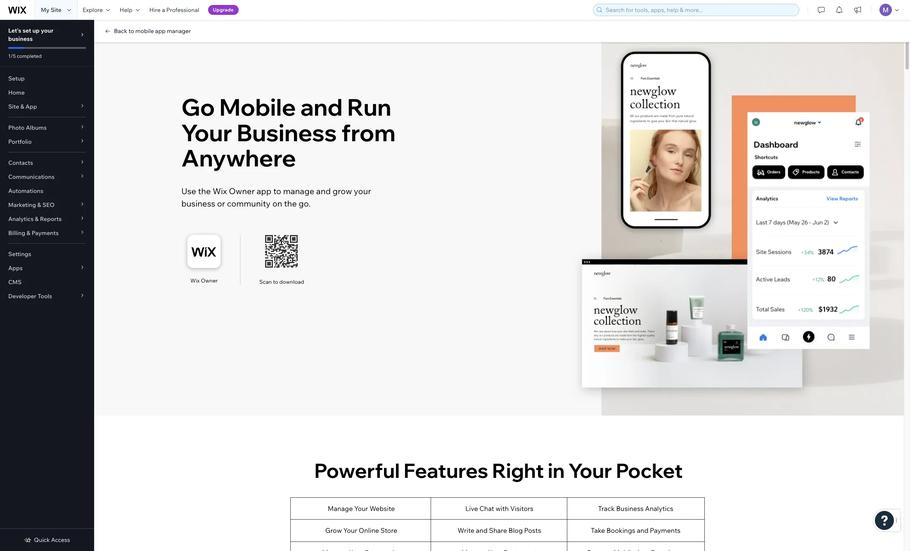 Task type: vqa. For each thing, say whether or not it's contained in the screenshot.
luxelife's
no



Task type: describe. For each thing, give the bounding box(es) containing it.
back to mobile app manager button
[[104, 27, 191, 35]]

1 horizontal spatial site
[[51, 6, 62, 14]]

settings
[[8, 250, 31, 258]]

home link
[[0, 86, 94, 100]]

reports
[[40, 215, 62, 223]]

apps
[[8, 264, 23, 272]]

your
[[41, 27, 53, 34]]

upgrade button
[[208, 5, 239, 15]]

& for analytics
[[35, 215, 39, 223]]

a
[[162, 6, 165, 14]]

business
[[8, 35, 33, 43]]

my
[[41, 6, 49, 14]]

cms link
[[0, 275, 94, 289]]

contacts
[[8, 159, 33, 167]]

sidebar element
[[0, 20, 94, 551]]

photo
[[8, 124, 25, 131]]

billing & payments
[[8, 229, 59, 237]]

professional
[[166, 6, 199, 14]]

developer tools
[[8, 293, 52, 300]]

setup
[[8, 75, 25, 82]]

manager
[[167, 27, 191, 35]]

settings link
[[0, 247, 94, 261]]

billing
[[8, 229, 25, 237]]

quick
[[34, 536, 50, 544]]

help button
[[115, 0, 145, 20]]

hire
[[149, 6, 161, 14]]

tools
[[38, 293, 52, 300]]

mobile
[[135, 27, 154, 35]]

portfolio button
[[0, 135, 94, 149]]

hire a professional link
[[145, 0, 204, 20]]

let's
[[8, 27, 21, 34]]

my site
[[41, 6, 62, 14]]

Search for tools, apps, help & more... field
[[604, 4, 797, 16]]

home
[[8, 89, 25, 96]]

site inside dropdown button
[[8, 103, 19, 110]]

portfolio
[[8, 138, 32, 145]]

automations link
[[0, 184, 94, 198]]

hire a professional
[[149, 6, 199, 14]]



Task type: locate. For each thing, give the bounding box(es) containing it.
developer tools button
[[0, 289, 94, 303]]

& right billing
[[27, 229, 30, 237]]

help
[[120, 6, 133, 14]]

& inside dropdown button
[[20, 103, 24, 110]]

1 vertical spatial site
[[8, 103, 19, 110]]

cms
[[8, 278, 22, 286]]

apps button
[[0, 261, 94, 275]]

seo
[[42, 201, 55, 209]]

albums
[[26, 124, 47, 131]]

analytics
[[8, 215, 34, 223]]

site & app button
[[0, 100, 94, 114]]

back
[[114, 27, 127, 35]]

& for billing
[[27, 229, 30, 237]]

analytics & reports
[[8, 215, 62, 223]]

automations
[[8, 187, 43, 195]]

payments
[[32, 229, 59, 237]]

billing & payments button
[[0, 226, 94, 240]]

communications button
[[0, 170, 94, 184]]

back to mobile app manager
[[114, 27, 191, 35]]

& for marketing
[[37, 201, 41, 209]]

site down home
[[8, 103, 19, 110]]

site
[[51, 6, 62, 14], [8, 103, 19, 110]]

site & app
[[8, 103, 37, 110]]

app
[[155, 27, 166, 35]]

app
[[26, 103, 37, 110]]

marketing & seo
[[8, 201, 55, 209]]

& inside dropdown button
[[37, 201, 41, 209]]

& for site
[[20, 103, 24, 110]]

quick access button
[[24, 536, 70, 544]]

& left seo
[[37, 201, 41, 209]]

setup link
[[0, 71, 94, 86]]

completed
[[17, 53, 42, 59]]

site right my
[[51, 6, 62, 14]]

communications
[[8, 173, 55, 181]]

photo albums button
[[0, 121, 94, 135]]

photo albums
[[8, 124, 47, 131]]

0 horizontal spatial site
[[8, 103, 19, 110]]

marketing & seo button
[[0, 198, 94, 212]]

to
[[129, 27, 134, 35]]

up
[[32, 27, 40, 34]]

analytics & reports button
[[0, 212, 94, 226]]

access
[[51, 536, 70, 544]]

1/5 completed
[[8, 53, 42, 59]]

quick access
[[34, 536, 70, 544]]

& left reports
[[35, 215, 39, 223]]

marketing
[[8, 201, 36, 209]]

set
[[23, 27, 31, 34]]

upgrade
[[213, 7, 234, 13]]

developer
[[8, 293, 36, 300]]

let's set up your business
[[8, 27, 53, 43]]

& left app
[[20, 103, 24, 110]]

contacts button
[[0, 156, 94, 170]]

0 vertical spatial site
[[51, 6, 62, 14]]

&
[[20, 103, 24, 110], [37, 201, 41, 209], [35, 215, 39, 223], [27, 229, 30, 237]]

1/5
[[8, 53, 16, 59]]

explore
[[83, 6, 103, 14]]



